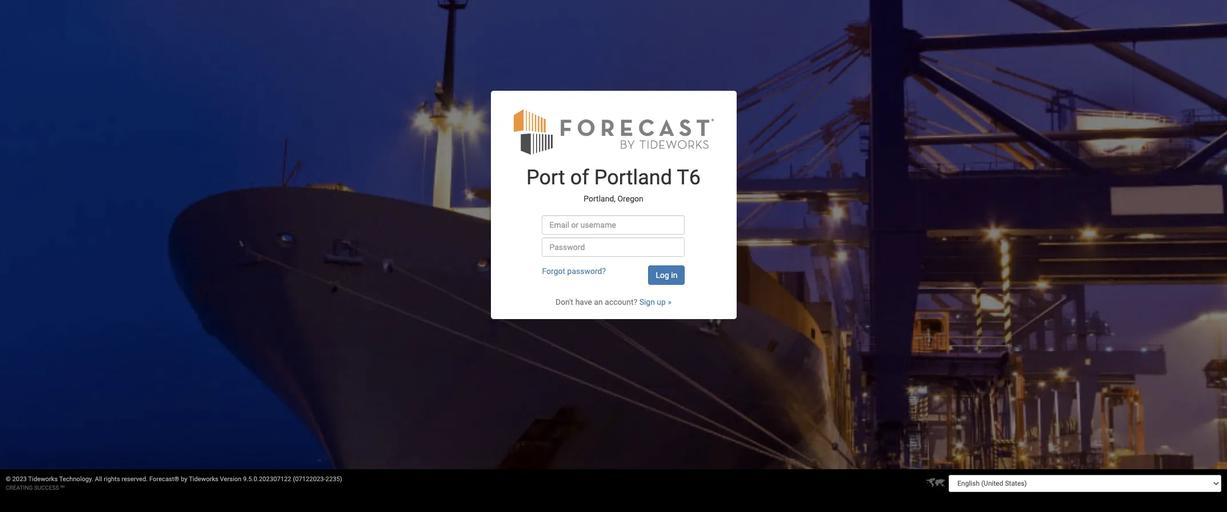 Task type: vqa. For each thing, say whether or not it's contained in the screenshot.
Please inside Trucks that arrive before the blue shed closes at 4pm will be processed. Please ensure your drivers have all the correct and necessary information (including container release status) to expedite processing.
no



Task type: locate. For each thing, give the bounding box(es) containing it.
log in button
[[648, 266, 685, 285]]

©
[[6, 476, 11, 484]]

tideworks up success
[[28, 476, 58, 484]]

oregon
[[618, 195, 643, 204]]

reserved.
[[122, 476, 148, 484]]

up
[[657, 298, 666, 307]]

forecast® by tideworks image
[[514, 108, 714, 155]]

password?
[[567, 267, 606, 276]]

1 tideworks from the left
[[28, 476, 58, 484]]

0 horizontal spatial tideworks
[[28, 476, 58, 484]]

forgot password? link
[[542, 267, 606, 276]]

forgot password? log in
[[542, 267, 678, 280]]

t6
[[677, 166, 701, 190]]

9.5.0.202307122
[[243, 476, 291, 484]]

portland
[[594, 166, 672, 190]]

Email or username text field
[[542, 215, 685, 235]]

rights
[[104, 476, 120, 484]]

1 horizontal spatial tideworks
[[189, 476, 218, 484]]

2235)
[[326, 476, 342, 484]]

2023
[[12, 476, 27, 484]]

℠
[[60, 485, 65, 492]]

technology.
[[59, 476, 93, 484]]

all
[[95, 476, 102, 484]]

sign
[[639, 298, 655, 307]]

version
[[220, 476, 241, 484]]

© 2023 tideworks technology. all rights reserved. forecast® by tideworks version 9.5.0.202307122 (07122023-2235) creating success ℠
[[6, 476, 342, 492]]

tideworks
[[28, 476, 58, 484], [189, 476, 218, 484]]

tideworks right by
[[189, 476, 218, 484]]

port of portland t6 portland, oregon
[[526, 166, 701, 204]]

2 tideworks from the left
[[189, 476, 218, 484]]

account?
[[605, 298, 637, 307]]



Task type: describe. For each thing, give the bounding box(es) containing it.
log
[[656, 271, 669, 280]]

portland,
[[584, 195, 616, 204]]

don't
[[556, 298, 573, 307]]

Password password field
[[542, 238, 685, 257]]

forecast®
[[149, 476, 179, 484]]

sign up » link
[[639, 298, 672, 307]]

of
[[570, 166, 589, 190]]

an
[[594, 298, 603, 307]]

»
[[668, 298, 672, 307]]

port
[[526, 166, 565, 190]]

don't have an account? sign up »
[[556, 298, 672, 307]]

success
[[34, 485, 59, 492]]

have
[[575, 298, 592, 307]]

(07122023-
[[293, 476, 326, 484]]

creating
[[6, 485, 33, 492]]

in
[[671, 271, 678, 280]]

by
[[181, 476, 187, 484]]

forgot
[[542, 267, 565, 276]]



